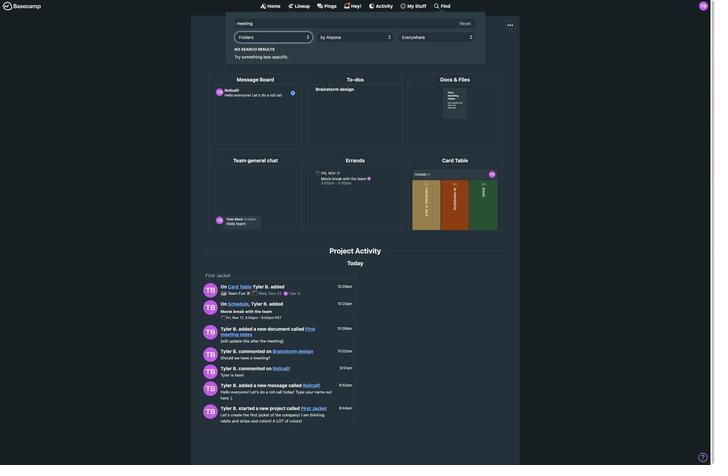 Task type: locate. For each thing, give the bounding box(es) containing it.
on down meeting?
[[266, 366, 272, 372]]

0 vertical spatial rollcall!
[[273, 366, 290, 372]]

0 vertical spatial lot
[[436, 42, 445, 47]]

Search for… search field
[[235, 18, 476, 29]]

first jacket link up card
[[206, 273, 231, 279]]

activity left my
[[376, 3, 393, 9]]

1 vertical spatial i
[[301, 413, 302, 418]]

movie break with the team fri, nov 17, 3:00pm -     5:00pm pst
[[221, 309, 282, 320]]

tyler left is
[[221, 373, 230, 378]]

0 vertical spatial am
[[343, 42, 350, 47]]

None reset field
[[457, 20, 474, 27]]

b.
[[265, 285, 270, 290], [298, 292, 301, 296], [264, 302, 268, 307], [233, 327, 238, 332], [233, 349, 238, 355], [233, 366, 238, 372], [233, 383, 238, 389], [233, 406, 238, 412]]

9:51am
[[340, 366, 353, 371]]

1 vertical spatial tyler black image
[[203, 301, 218, 315]]

i inside let's create the first jacket of the company! i am thinking rabits and strips and colors! a lot of colors!
[[301, 413, 302, 418]]

1 vertical spatial strips
[[240, 419, 250, 424]]

b. up 'tyler is here!'
[[233, 366, 238, 372]]

rollcall! link down brainstorm
[[273, 366, 290, 372]]

added
[[271, 285, 285, 290], [269, 302, 283, 307], [239, 327, 253, 332], [239, 383, 253, 389]]

1 vertical spatial let's
[[250, 390, 259, 395]]

10:28am element
[[338, 285, 353, 289]]

strips
[[393, 42, 405, 47], [240, 419, 250, 424]]

break
[[233, 309, 244, 314]]

nov
[[269, 291, 276, 296], [233, 316, 239, 320]]

try
[[235, 54, 241, 60]]

rollcall! link
[[273, 366, 290, 372], [303, 383, 321, 389]]

1 horizontal spatial company!
[[318, 42, 339, 47]]

1 vertical spatial rollcall! link
[[303, 383, 321, 389]]

tyler b. added a new message called rollcall!
[[221, 383, 321, 389]]

none reset field inside main element
[[457, 20, 474, 27]]

0 vertical spatial jacket
[[289, 42, 302, 47]]

b. left started
[[233, 406, 238, 412]]

activity up today
[[355, 247, 381, 255]]

tyler for tyler b. added a new document called
[[221, 327, 232, 332]]

1 vertical spatial new
[[257, 383, 267, 389]]

rollcall! up your
[[303, 383, 321, 389]]

i down search for… search field at the top of the page
[[340, 42, 342, 47]]

tyler right 22
[[289, 292, 297, 296]]

rabits down here
[[221, 419, 231, 424]]

on up movie
[[221, 302, 227, 307]]

1 vertical spatial first
[[250, 413, 258, 418]]

first for first meeting notes
[[306, 327, 316, 332]]

team
[[262, 309, 272, 314]]

new down -
[[257, 327, 267, 332]]

b. up everyone!
[[233, 383, 238, 389]]

tyler up is
[[221, 366, 232, 372]]

0 horizontal spatial rabits
[[221, 419, 231, 424]]

commented up should we have a meeting?
[[239, 349, 265, 355]]

called right document
[[291, 327, 304, 332]]

2 commented from the top
[[239, 366, 265, 372]]

a
[[254, 327, 256, 332], [250, 356, 253, 361], [254, 383, 256, 389], [266, 390, 268, 395], [256, 406, 259, 412]]

i
[[340, 42, 342, 47], [301, 413, 302, 418]]

0 vertical spatial i
[[340, 42, 342, 47]]

0 vertical spatial tyler black image
[[203, 283, 218, 298]]

first jacket link
[[206, 273, 231, 279], [301, 406, 327, 412]]

new for project
[[260, 406, 269, 412]]

a right started
[[256, 406, 259, 412]]

first inside first meeting notes
[[306, 327, 316, 332]]

a down tyler b. commented on rollcall!
[[254, 383, 256, 389]]

b. for tyler b. added a new message called rollcall!
[[233, 383, 238, 389]]

0 vertical spatial first
[[280, 42, 288, 47]]

,
[[249, 302, 250, 307]]

1 horizontal spatial a
[[432, 42, 435, 47]]

am
[[343, 42, 350, 47], [304, 413, 309, 418]]

1 vertical spatial thinking
[[310, 413, 325, 418]]

main element
[[0, 0, 711, 64]]

0 horizontal spatial jacket
[[216, 273, 231, 279]]

stuff
[[416, 3, 427, 9]]

0 horizontal spatial first jacket link
[[206, 273, 231, 279]]

0 horizontal spatial strips
[[240, 419, 250, 424]]

lot inside let's create the first jacket of the company! i am thinking rabits and strips and colors! a lot of colors!
[[277, 419, 284, 424]]

let's up search
[[244, 42, 255, 47]]

0 vertical spatial called
[[291, 327, 304, 332]]

tyler down fri,
[[221, 327, 232, 332]]

1 vertical spatial commented
[[239, 366, 265, 372]]

project activity
[[330, 247, 381, 255]]

let's left the do
[[250, 390, 259, 395]]

a inside let's create the first jacket of the company! i am thinking rabits and strips and colors! a lot of colors!
[[273, 419, 275, 424]]

0 horizontal spatial company!
[[282, 413, 300, 418]]

b. for tyler b.
[[298, 292, 301, 296]]

thinking
[[351, 42, 368, 47], [310, 413, 325, 418]]

lot
[[436, 42, 445, 47], [277, 419, 284, 424]]

0 horizontal spatial jacket
[[259, 413, 270, 418]]

brainstorm design link
[[273, 349, 313, 355]]

my stuff
[[408, 3, 427, 9]]

a right the do
[[266, 390, 268, 395]]

jacket down name
[[312, 406, 327, 412]]

10:20am
[[338, 302, 353, 306]]

tyler up wed,
[[253, 285, 264, 290]]

1 horizontal spatial strips
[[393, 42, 405, 47]]

0 vertical spatial on
[[221, 285, 227, 290]]

first inside first jacket let's create the first jacket of the company! i am thinking rabits and strips and colors! a lot of colors!
[[280, 42, 288, 47]]

0 horizontal spatial rollcall! link
[[273, 366, 290, 372]]

let's inside hello everyone! let's do a roll call today! type your name out here :)
[[250, 390, 259, 395]]

10:28am
[[338, 285, 353, 289]]

1 tyler black image from the top
[[203, 283, 218, 298]]

rollcall! link for tyler b. added a new message called
[[303, 383, 321, 389]]

rollcall! link for tyler b. commented on
[[273, 366, 290, 372]]

1 vertical spatial on
[[266, 366, 272, 372]]

meeting
[[221, 332, 239, 337]]

1 horizontal spatial lot
[[436, 42, 445, 47]]

5:00pm
[[262, 316, 274, 320]]

tyler black image left is
[[203, 365, 218, 380]]

1 horizontal spatial thinking
[[351, 42, 368, 47]]

b. for tyler b. commented on brainstorm design
[[233, 349, 238, 355]]

0 vertical spatial create
[[256, 42, 270, 47]]

first jacket link down your
[[301, 406, 327, 412]]

nov left 22
[[269, 291, 276, 296]]

1 vertical spatial lot
[[277, 419, 284, 424]]

rollcall! down brainstorm
[[273, 366, 290, 372]]

first up specific.
[[280, 42, 288, 47]]

tyler down here
[[221, 406, 232, 412]]

1 vertical spatial on
[[221, 302, 227, 307]]

1 horizontal spatial rollcall! link
[[303, 383, 321, 389]]

b. right 22
[[298, 292, 301, 296]]

rabits inside let's create the first jacket of the company! i am thinking rabits and strips and colors! a lot of colors!
[[221, 419, 231, 424]]

create
[[256, 42, 270, 47], [231, 413, 242, 418]]

rabits
[[370, 42, 382, 47], [221, 419, 231, 424]]

1 horizontal spatial jacket
[[289, 42, 302, 47]]

0 vertical spatial activity
[[376, 3, 393, 9]]

here
[[221, 396, 229, 401]]

1 vertical spatial create
[[231, 413, 242, 418]]

1 horizontal spatial am
[[343, 42, 350, 47]]

1 vertical spatial nov
[[233, 316, 239, 320]]

0 horizontal spatial am
[[304, 413, 309, 418]]

1 vertical spatial jacket
[[259, 413, 270, 418]]

nov inside the movie break with the team fri, nov 17, 3:00pm -     5:00pm pst
[[233, 316, 239, 320]]

1 horizontal spatial first jacket link
[[301, 406, 327, 412]]

tyler up should
[[221, 349, 232, 355]]

thinking down name
[[310, 413, 325, 418]]

1 horizontal spatial create
[[256, 42, 270, 47]]

on left card
[[221, 285, 227, 290]]

thinking inside let's create the first jacket of the company! i am thinking rabits and strips and colors! a lot of colors!
[[310, 413, 325, 418]]

2 vertical spatial tyler black image
[[203, 365, 218, 380]]

0 vertical spatial a
[[432, 42, 435, 47]]

company!
[[318, 42, 339, 47], [282, 413, 300, 418]]

jacket
[[289, 42, 302, 47], [259, 413, 270, 418]]

on up meeting?
[[266, 349, 272, 355]]

jacket
[[351, 28, 382, 39], [216, 273, 231, 279], [312, 406, 327, 412]]

new up the do
[[257, 383, 267, 389]]

new up let's create the first jacket of the company! i am thinking rabits and strips and colors! a lot of colors!
[[260, 406, 269, 412]]

called
[[291, 327, 304, 332], [289, 383, 302, 389], [287, 406, 300, 412]]

22
[[277, 291, 282, 296]]

tyler black image down first jacket
[[203, 283, 218, 298]]

nov left 17,
[[233, 316, 239, 320]]

tyler black image
[[203, 283, 218, 298], [203, 301, 218, 315], [203, 365, 218, 380]]

no search results try something less specific.
[[235, 47, 289, 60]]

rollcall! link up your
[[303, 383, 321, 389]]

1 vertical spatial a
[[273, 419, 275, 424]]

0 vertical spatial rabits
[[370, 42, 382, 47]]

1 on from the top
[[221, 285, 227, 290]]

should we have a meeting?
[[221, 356, 271, 361]]

2 on from the top
[[266, 366, 272, 372]]

0 horizontal spatial i
[[301, 413, 302, 418]]

2 tyler black image from the top
[[203, 301, 218, 315]]

am inside first jacket let's create the first jacket of the company! i am thinking rabits and strips and colors! a lot of colors!
[[343, 42, 350, 47]]

i down type on the left bottom of page
[[301, 413, 302, 418]]

b. up we
[[233, 349, 238, 355]]

lineup
[[295, 3, 310, 9]]

pst
[[275, 316, 282, 320]]

1 horizontal spatial jacket
[[312, 406, 327, 412]]

commented
[[239, 349, 265, 355], [239, 366, 265, 372]]

1 vertical spatial company!
[[282, 413, 300, 418]]

added up everyone!
[[239, 383, 253, 389]]

1 vertical spatial am
[[304, 413, 309, 418]]

9:50am element
[[339, 383, 353, 388]]

am down your
[[304, 413, 309, 418]]

thinking up the people on this project 'element'
[[351, 42, 368, 47]]

0 vertical spatial let's
[[244, 42, 255, 47]]

called up type on the left bottom of page
[[289, 383, 302, 389]]

0 vertical spatial thinking
[[351, 42, 368, 47]]

tyler black image for tyler b. added a new message called
[[203, 382, 218, 397]]

create up results
[[256, 42, 270, 47]]

0 horizontal spatial first
[[250, 413, 258, 418]]

jacket up try something less specific. alert
[[351, 28, 382, 39]]

2 vertical spatial let's
[[221, 413, 230, 418]]

0 vertical spatial new
[[257, 327, 267, 332]]

of
[[304, 42, 308, 47], [446, 42, 451, 47], [271, 413, 274, 418], [285, 419, 289, 424]]

tyler b. commented on brainstorm design
[[221, 349, 313, 355]]

let's down here
[[221, 413, 230, 418]]

team fun
[[228, 291, 247, 296]]

2 vertical spatial called
[[287, 406, 300, 412]]

b. for tyler b. added a new document called
[[233, 327, 238, 332]]

today!
[[283, 390, 295, 395]]

called right project
[[287, 406, 300, 412]]

0 vertical spatial jacket
[[351, 28, 382, 39]]

fri,
[[226, 316, 232, 320]]

we
[[235, 356, 240, 361]]

people on this project element
[[368, 48, 385, 67]]

first
[[329, 28, 349, 39], [206, 273, 215, 279], [306, 327, 316, 332], [301, 406, 311, 412]]

results
[[258, 47, 275, 52]]

10:08am element
[[338, 327, 353, 331]]

let's for first
[[244, 42, 255, 47]]

1 horizontal spatial first
[[280, 42, 288, 47]]

first down started
[[250, 413, 258, 418]]

jacket inside first jacket let's create the first jacket of the company! i am thinking rabits and strips and colors! a lot of colors!
[[351, 28, 382, 39]]

pings button
[[317, 3, 337, 9]]

2 horizontal spatial jacket
[[351, 28, 382, 39]]

am down search for… search field at the top of the page
[[343, 42, 350, 47]]

1 vertical spatial rabits
[[221, 419, 231, 424]]

first inside first jacket let's create the first jacket of the company! i am thinking rabits and strips and colors! a lot of colors!
[[329, 28, 349, 39]]

0 horizontal spatial nov
[[233, 316, 239, 320]]

1 horizontal spatial i
[[340, 42, 342, 47]]

jacket up card
[[216, 273, 231, 279]]

b. up 'update'
[[233, 327, 238, 332]]

1 on from the top
[[266, 349, 272, 355]]

0 vertical spatial commented
[[239, 349, 265, 355]]

pings
[[325, 3, 337, 9]]

on
[[266, 349, 272, 355], [266, 366, 272, 372]]

0 vertical spatial on
[[266, 349, 272, 355]]

0 vertical spatial rollcall! link
[[273, 366, 290, 372]]

0 vertical spatial company!
[[318, 42, 339, 47]]

1 horizontal spatial rabits
[[370, 42, 382, 47]]

name
[[315, 390, 325, 395]]

tyler for tyler b. commented on brainstorm design
[[221, 349, 232, 355]]

tyler for tyler b. commented on rollcall!
[[221, 366, 232, 372]]

called for project
[[287, 406, 300, 412]]

let's inside first jacket let's create the first jacket of the company! i am thinking rabits and strips and colors! a lot of colors!
[[244, 42, 255, 47]]

rollcall!
[[273, 366, 290, 372], [303, 383, 321, 389]]

b. up wed, nov 22
[[265, 285, 270, 290]]

1 horizontal spatial nov
[[269, 291, 276, 296]]

tyler black image
[[700, 2, 709, 11], [284, 292, 288, 296], [203, 325, 218, 340], [203, 348, 218, 362], [203, 382, 218, 397], [203, 405, 218, 420]]

-
[[259, 316, 261, 320]]

added up 22
[[271, 285, 285, 290]]

tyler black image left movie
[[203, 301, 218, 315]]

1 vertical spatial jacket
[[216, 273, 231, 279]]

0 horizontal spatial thinking
[[310, 413, 325, 418]]

tyler for tyler b. added a new message called rollcall!
[[221, 383, 232, 389]]

commented down should we have a meeting?
[[239, 366, 265, 372]]

create down started
[[231, 413, 242, 418]]

2 vertical spatial new
[[260, 406, 269, 412]]

0 horizontal spatial a
[[273, 419, 275, 424]]

2 on from the top
[[221, 302, 227, 307]]

10:02am
[[338, 349, 353, 354]]

0 horizontal spatial lot
[[277, 419, 284, 424]]

1 vertical spatial called
[[289, 383, 302, 389]]

0 horizontal spatial create
[[231, 413, 242, 418]]

find button
[[434, 3, 451, 9]]

rabits inside first jacket let's create the first jacket of the company! i am thinking rabits and strips and colors! a lot of colors!
[[370, 42, 382, 47]]

1 horizontal spatial rollcall!
[[303, 383, 321, 389]]

1 commented from the top
[[239, 349, 265, 355]]

0 vertical spatial strips
[[393, 42, 405, 47]]

tyler up hello
[[221, 383, 232, 389]]

rabits up the people on this project 'element'
[[370, 42, 382, 47]]

notes
[[240, 332, 252, 337]]

wed,
[[259, 291, 268, 296]]

on for on schedule ,       tyler b. added
[[221, 302, 227, 307]]

first meeting notes
[[221, 327, 316, 337]]

called for message
[[289, 383, 302, 389]]

a right 'notes'
[[254, 327, 256, 332]]

commented for rollcall!
[[239, 366, 265, 372]]

on card table tyler b. added
[[221, 285, 285, 290]]

switch accounts image
[[2, 2, 41, 11]]

[will
[[221, 339, 228, 344]]



Task type: describe. For each thing, give the bounding box(es) containing it.
no
[[235, 47, 240, 52]]

added down 17,
[[239, 327, 253, 332]]

home
[[268, 3, 281, 9]]

10:20am element
[[338, 302, 353, 306]]

0 vertical spatial nov
[[269, 291, 276, 296]]

3 tyler black image from the top
[[203, 365, 218, 380]]

find
[[441, 3, 451, 9]]

activity inside main element
[[376, 3, 393, 9]]

my stuff button
[[400, 3, 427, 9]]

card
[[228, 285, 239, 290]]

call
[[276, 390, 282, 395]]

tyler black image for tyler b. added a new document called
[[203, 325, 218, 340]]

jacket inside let's create the first jacket of the company! i am thinking rabits and strips and colors! a lot of colors!
[[259, 413, 270, 418]]

after
[[251, 339, 259, 344]]

lineup link
[[288, 3, 310, 9]]

design
[[299, 349, 313, 355]]

on for brainstorm
[[266, 349, 272, 355]]

b. up team
[[264, 302, 268, 307]]

search
[[241, 47, 257, 52]]

first for first jacket
[[206, 273, 215, 279]]

first jacket
[[206, 273, 231, 279]]

first inside let's create the first jacket of the company! i am thinking rabits and strips and colors! a lot of colors!
[[250, 413, 258, 418]]

i inside first jacket let's create the first jacket of the company! i am thinking rabits and strips and colors! a lot of colors!
[[340, 42, 342, 47]]

this
[[243, 339, 250, 344]]

project
[[270, 406, 286, 412]]

today
[[347, 260, 364, 267]]

10:08am
[[338, 327, 353, 331]]

a right 'have'
[[250, 356, 253, 361]]

17,
[[240, 316, 244, 320]]

something
[[242, 54, 263, 60]]

here!
[[235, 373, 244, 378]]

tyler b. commented on rollcall!
[[221, 366, 290, 372]]

do
[[260, 390, 265, 395]]

a for project
[[256, 406, 259, 412]]

tyler b.
[[288, 292, 301, 296]]

company! inside first jacket let's create the first jacket of the company! i am thinking rabits and strips and colors! a lot of colors!
[[318, 42, 339, 47]]

am inside let's create the first jacket of the company! i am thinking rabits and strips and colors! a lot of colors!
[[304, 413, 309, 418]]

called for document
[[291, 327, 304, 332]]

added down 22
[[269, 302, 283, 307]]

strips inside let's create the first jacket of the company! i am thinking rabits and strips and colors! a lot of colors!
[[240, 419, 250, 424]]

message
[[268, 383, 288, 389]]

hello
[[221, 390, 230, 395]]

schedule
[[228, 302, 249, 307]]

have
[[241, 356, 249, 361]]

on for rollcall!
[[266, 366, 272, 372]]

9:44am
[[339, 406, 353, 411]]

project
[[330, 247, 354, 255]]

2 vertical spatial jacket
[[312, 406, 327, 412]]

a inside first jacket let's create the first jacket of the company! i am thinking rabits and strips and colors! a lot of colors!
[[432, 42, 435, 47]]

team
[[228, 291, 238, 296]]

try something less specific. alert
[[235, 47, 476, 60]]

commented for brainstorm design
[[239, 349, 265, 355]]

jacket for first jacket let's create the first jacket of the company! i am thinking rabits and strips and colors! a lot of colors!
[[351, 28, 382, 39]]

new for document
[[257, 327, 267, 332]]

tyler is here!
[[221, 373, 244, 378]]

create inside first jacket let's create the first jacket of the company! i am thinking rabits and strips and colors! a lot of colors!
[[256, 42, 270, 47]]

activity link
[[369, 3, 393, 9]]

movie break with the team link
[[221, 309, 272, 314]]

tyler b. added a new document called
[[221, 327, 306, 332]]

9:51am element
[[340, 366, 353, 371]]

the inside the movie break with the team fri, nov 17, 3:00pm -     5:00pm pst
[[255, 309, 261, 314]]

tyler right ,
[[251, 302, 263, 307]]

let's inside let's create the first jacket of the company! i am thinking rabits and strips and colors! a lot of colors!
[[221, 413, 230, 418]]

[will update this after the meeting]
[[221, 339, 284, 344]]

with
[[245, 309, 254, 314]]

0 horizontal spatial rollcall!
[[273, 366, 290, 372]]

should
[[221, 356, 233, 361]]

10:02am element
[[338, 349, 353, 354]]

new for message
[[257, 383, 267, 389]]

tyler black image for on card table tyler b. added
[[203, 283, 218, 298]]

less
[[264, 54, 271, 60]]

tyler black image for on schedule ,       tyler b. added
[[203, 301, 218, 315]]

jacket inside first jacket let's create the first jacket of the company! i am thinking rabits and strips and colors! a lot of colors!
[[289, 42, 302, 47]]

strips inside first jacket let's create the first jacket of the company! i am thinking rabits and strips and colors! a lot of colors!
[[393, 42, 405, 47]]

on for on card table tyler b. added
[[221, 285, 227, 290]]

a inside hello everyone! let's do a roll call today! type your name out here :)
[[266, 390, 268, 395]]

lot inside first jacket let's create the first jacket of the company! i am thinking rabits and strips and colors! a lot of colors!
[[436, 42, 445, 47]]

thinking inside first jacket let's create the first jacket of the company! i am thinking rabits and strips and colors! a lot of colors!
[[351, 42, 368, 47]]

tyler black image for tyler b. started a new project called
[[203, 405, 218, 420]]

let's create the first jacket of the company! i am thinking rabits and strips and colors! a lot of colors!
[[221, 413, 325, 424]]

my
[[408, 3, 414, 9]]

on schedule ,       tyler b. added
[[221, 302, 283, 307]]

is
[[231, 373, 234, 378]]

roll
[[269, 390, 275, 395]]

hey! button
[[344, 2, 362, 9]]

1 vertical spatial rollcall!
[[303, 383, 321, 389]]

document
[[268, 327, 290, 332]]

jacket for first jacket
[[216, 273, 231, 279]]

meeting?
[[254, 356, 271, 361]]

wed, nov 22
[[259, 291, 283, 296]]

let's for hello
[[250, 390, 259, 395]]

your
[[306, 390, 314, 395]]

card table link
[[228, 285, 252, 290]]

0 vertical spatial first jacket link
[[206, 273, 231, 279]]

1 vertical spatial first jacket link
[[301, 406, 327, 412]]

first jacket let's create the first jacket of the company! i am thinking rabits and strips and colors! a lot of colors!
[[244, 28, 467, 47]]

type
[[296, 390, 305, 395]]

tyler for tyler is here!
[[221, 373, 230, 378]]

hello everyone! let's do a roll call today! type your name out here :)
[[221, 390, 332, 401]]

tyler b. started a new project called first jacket
[[221, 406, 327, 412]]

first meeting notes link
[[221, 327, 316, 337]]

first for first jacket let's create the first jacket of the company! i am thinking rabits and strips and colors! a lot of colors!
[[329, 28, 349, 39]]

9:50am
[[339, 383, 353, 388]]

specific.
[[272, 54, 289, 60]]

hey!
[[351, 3, 362, 9]]

create inside let's create the first jacket of the company! i am thinking rabits and strips and colors! a lot of colors!
[[231, 413, 242, 418]]

out
[[326, 390, 332, 395]]

table
[[240, 285, 252, 290]]

9:44am element
[[339, 406, 353, 411]]

update
[[229, 339, 242, 344]]

schedule link
[[228, 302, 249, 307]]

home link
[[260, 3, 281, 9]]

fun
[[239, 291, 246, 296]]

company! inside let's create the first jacket of the company! i am thinking rabits and strips and colors! a lot of colors!
[[282, 413, 300, 418]]

tyler black image for tyler b. commented on
[[203, 348, 218, 362]]

:)
[[230, 396, 233, 401]]

b. for tyler b. commented on rollcall!
[[233, 366, 238, 372]]

a for document
[[254, 327, 256, 332]]

tyler for tyler b. started a new project called first jacket
[[221, 406, 232, 412]]

a for message
[[254, 383, 256, 389]]

b. for tyler b. started a new project called first jacket
[[233, 406, 238, 412]]

started
[[239, 406, 255, 412]]

everyone!
[[231, 390, 249, 395]]

1 vertical spatial activity
[[355, 247, 381, 255]]

tyler for tyler b.
[[289, 292, 297, 296]]

brainstorm
[[273, 349, 298, 355]]



Task type: vqa. For each thing, say whether or not it's contained in the screenshot.
submit
no



